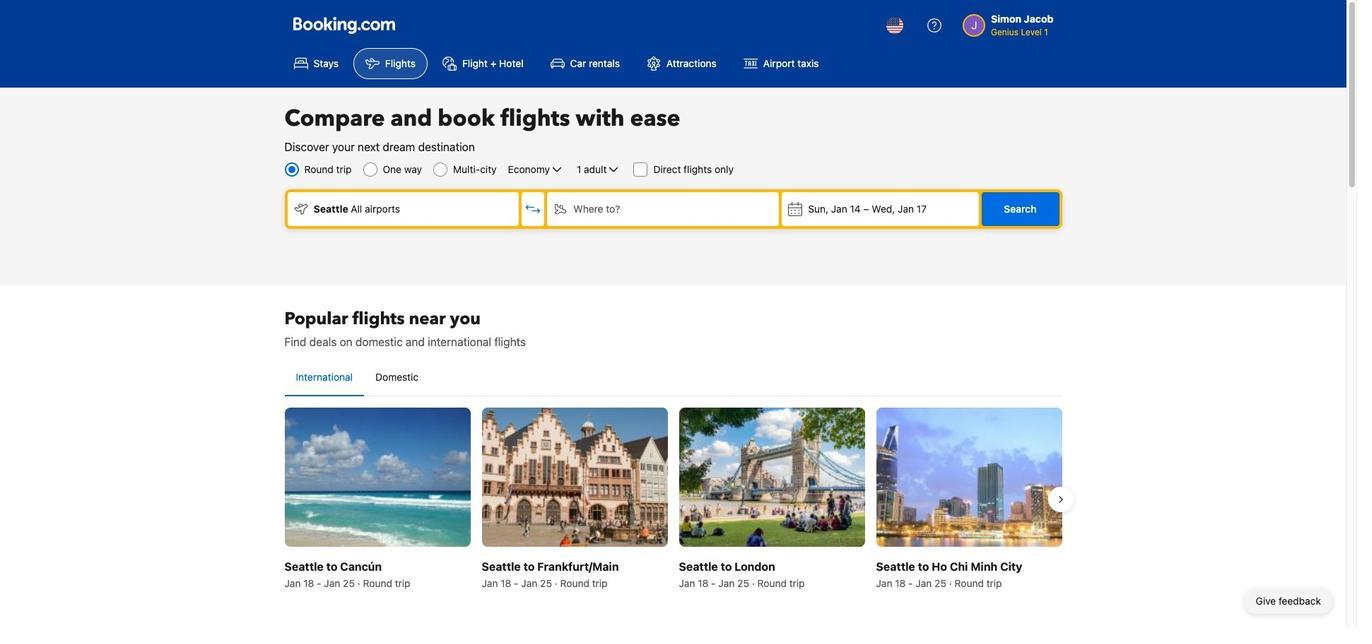 Task type: describe. For each thing, give the bounding box(es) containing it.
your account menu simon jacob genius level 1 element
[[963, 6, 1059, 39]]

seattle to cancún image
[[285, 408, 470, 547]]



Task type: locate. For each thing, give the bounding box(es) containing it.
region
[[273, 402, 1074, 597]]

seattle to london image
[[679, 408, 865, 547]]

seattle to frankfurt/main image
[[482, 408, 668, 547]]

flights homepage image
[[293, 17, 395, 34]]

tab list
[[285, 359, 1062, 397]]

seattle to ho chi minh city image
[[876, 408, 1062, 547]]



Task type: vqa. For each thing, say whether or not it's contained in the screenshot.
'Seattle to Frankfurt/Main' image
yes



